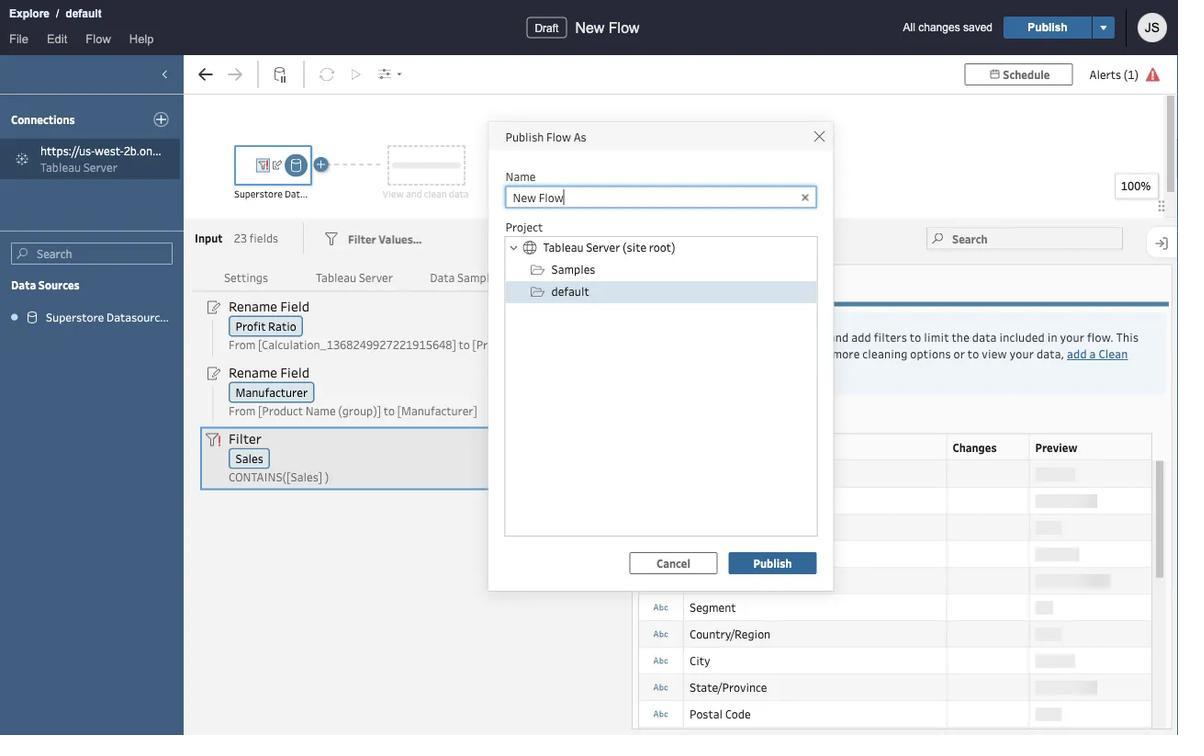 Task type: describe. For each thing, give the bounding box(es) containing it.
1 horizontal spatial data
[[973, 330, 998, 345]]

data,
[[1037, 347, 1065, 362]]

as
[[574, 129, 587, 144]]

limit
[[925, 330, 950, 345]]

to inside "rename field profit ratio from [calculation_1368249927221915648] to [profit ratio]"
[[459, 337, 470, 352]]

Name text field
[[506, 186, 817, 208]]

rename field manufacturer from [product name (group)] to [manufacturer]
[[229, 363, 478, 419]]

add inside add a clean step.
[[1068, 347, 1088, 362]]

this
[[1117, 330, 1140, 345]]

0 horizontal spatial search text field
[[11, 243, 173, 265]]

23 fields
[[234, 231, 279, 246]]

add connection image
[[153, 112, 169, 127]]

view
[[983, 347, 1008, 362]]

0 horizontal spatial tableau
[[40, 159, 81, 175]]

publish flow as
[[506, 129, 587, 144]]

connections
[[11, 112, 75, 127]]

draft
[[535, 22, 559, 34]]

1 horizontal spatial and
[[829, 330, 849, 345]]

country/region row
[[639, 620, 1153, 648]]

23
[[234, 231, 247, 246]]

0 vertical spatial add
[[852, 330, 872, 345]]

saved
[[964, 21, 993, 34]]

from inside "rename field profit ratio from [calculation_1368249927221915648] to [profit ratio]"
[[229, 337, 256, 352]]

schedule
[[1004, 67, 1051, 82]]

step.
[[670, 363, 698, 378]]

need
[[801, 330, 827, 345]]

a
[[1090, 347, 1097, 362]]

cancel button
[[630, 552, 718, 574]]

sales
[[236, 451, 263, 466]]

name inside rename field manufacturer from [product name (group)] to [manufacturer]
[[306, 403, 336, 419]]

rename for rename field profit ratio from [calculation_1368249927221915648] to [profit ratio]
[[229, 297, 278, 315]]

data sources
[[11, 278, 80, 292]]

data sample
[[430, 270, 496, 285]]

postal
[[690, 706, 723, 721]]

publish button inside dialog
[[729, 552, 817, 574]]

preview
[[1036, 440, 1078, 454]]

clean
[[1099, 347, 1129, 362]]

ratio
[[268, 318, 296, 334]]

rename field profit ratio from [calculation_1368249927221915648] to [profit ratio]
[[229, 297, 541, 352]]

city
[[690, 652, 711, 668]]

segment
[[690, 599, 736, 614]]

2 vertical spatial publish
[[754, 556, 792, 571]]

clean
[[424, 187, 447, 200]]

2 horizontal spatial (samples)
[[767, 276, 819, 291]]

state/province
[[690, 679, 768, 694]]

(1)
[[1124, 67, 1139, 82]]

add an output step to run the flow image
[[343, 61, 370, 88]]

in
[[1048, 330, 1058, 345]]

help
[[129, 32, 154, 45]]

name inside row
[[743, 573, 773, 588]]

fields for 23
[[249, 231, 279, 246]]

ship
[[690, 546, 713, 561]]

this can improve performance. for more cleaning options or to view your data,
[[670, 330, 1140, 362]]

1 vertical spatial tableau server
[[316, 270, 393, 285]]

0 vertical spatial and
[[406, 187, 422, 200]]

view
[[383, 187, 404, 200]]

sample
[[458, 270, 496, 285]]

[calculation_1368249927221915648]
[[258, 337, 457, 352]]

1 row from the top
[[639, 460, 1153, 488]]

ship mode
[[690, 546, 744, 561]]

publish flow as dialog
[[489, 123, 834, 591]]

you
[[748, 330, 767, 345]]

help button
[[120, 28, 163, 55]]

cleaning
[[863, 347, 908, 362]]

segment row
[[639, 593, 1153, 622]]

postal code row
[[639, 700, 1153, 728]]

the
[[952, 330, 970, 345]]

sources
[[38, 278, 80, 292]]

profit
[[236, 318, 266, 334]]

1 horizontal spatial publish button
[[1004, 17, 1093, 39]]

to inside this can improve performance. for more cleaning options or to view your data,
[[968, 347, 980, 362]]

0 vertical spatial datasource
[[285, 187, 335, 200]]

or
[[954, 347, 966, 362]]

js button
[[1138, 13, 1168, 42]]

postal code
[[690, 706, 751, 721]]

to left limit
[[910, 330, 922, 345]]

redo image
[[221, 61, 249, 88]]

default link
[[65, 5, 103, 23]]

customer name row
[[639, 567, 1153, 595]]

for
[[813, 347, 830, 362]]

remove fields you don't need and add filters to limit the data included in your flow.
[[670, 330, 1117, 345]]

2 vertical spatial superstore datasource (samples)
[[46, 310, 221, 325]]

row group inside grid
[[639, 460, 1153, 735]]

data for data sample
[[430, 270, 455, 285]]

changes for changes
[[953, 440, 997, 454]]

flow.
[[1088, 330, 1115, 345]]

0 horizontal spatial datasource
[[106, 310, 166, 325]]

changes
[[919, 21, 961, 34]]

new flow
[[576, 19, 640, 36]]

rename for rename field manufacturer from [product name (group)] to [manufacturer]
[[229, 363, 278, 381]]

new
[[576, 19, 605, 36]]

root)
[[649, 240, 676, 255]]

2 row from the top
[[639, 487, 1153, 515]]

0 vertical spatial server
[[83, 159, 118, 175]]

js
[[1146, 20, 1161, 34]]

changes (3)
[[541, 269, 602, 284]]

customer name
[[690, 573, 773, 588]]

edit
[[47, 32, 67, 45]]

1 horizontal spatial server
[[359, 270, 393, 285]]

2 horizontal spatial datasource
[[705, 276, 764, 291]]

file button
[[0, 28, 38, 55]]

/
[[56, 7, 59, 20]]

alerts (1)
[[1090, 67, 1139, 82]]

can
[[670, 347, 688, 362]]

ratio]
[[509, 337, 541, 352]]

explore / default
[[9, 7, 102, 20]]

0 vertical spatial data
[[449, 187, 469, 200]]

flow for new flow
[[609, 19, 640, 36]]

0 vertical spatial publish
[[1029, 21, 1068, 34]]



Task type: locate. For each thing, give the bounding box(es) containing it.
0 vertical spatial changes
[[541, 269, 585, 284]]

publish button
[[1004, 17, 1093, 39], [729, 552, 817, 574]]

state/province row
[[639, 673, 1153, 702]]

tableau
[[40, 159, 81, 175], [544, 240, 584, 255], [316, 270, 357, 285]]

0 horizontal spatial add
[[852, 330, 872, 345]]

changes left (3)
[[541, 269, 585, 284]]

name down publish flow as
[[506, 169, 536, 184]]

to left [profit
[[459, 337, 470, 352]]

tableau server
[[40, 159, 118, 175], [316, 270, 393, 285]]

to right (group)]
[[384, 403, 395, 419]]

(samples) left profit
[[169, 310, 221, 325]]

1 vertical spatial and
[[829, 330, 849, 345]]

2 vertical spatial name
[[743, 573, 773, 588]]

1 vertical spatial fields
[[715, 330, 745, 345]]

0 vertical spatial default
[[66, 7, 102, 20]]

0 vertical spatial superstore
[[234, 187, 283, 200]]

your inside this can improve performance. for more cleaning options or to view your data,
[[1010, 347, 1035, 362]]

flow button
[[77, 28, 120, 55]]

publish up schedule
[[1029, 21, 1068, 34]]

0 vertical spatial rename
[[229, 297, 278, 315]]

publish button up schedule
[[1004, 17, 1093, 39]]

1 horizontal spatial superstore datasource (samples)
[[234, 187, 380, 200]]

changes
[[541, 269, 585, 284], [953, 440, 997, 454]]

tableau down connections
[[40, 159, 81, 175]]

1 vertical spatial from
[[229, 403, 256, 419]]

grid
[[639, 433, 1167, 735]]

tableau inside publish flow as dialog
[[544, 240, 584, 255]]

superstore
[[234, 187, 283, 200], [644, 276, 702, 291], [46, 310, 104, 325]]

1 vertical spatial server
[[586, 240, 621, 255]]

1 vertical spatial tableau
[[544, 240, 584, 255]]

1 vertical spatial field
[[280, 363, 310, 381]]

rename up manufacturer
[[229, 363, 278, 381]]

from down profit
[[229, 337, 256, 352]]

grid containing ship mode
[[639, 433, 1167, 735]]

from inside rename field manufacturer from [product name (group)] to [manufacturer]
[[229, 403, 256, 419]]

more
[[833, 347, 861, 362]]

all changes saved
[[904, 21, 993, 34]]

2 horizontal spatial superstore
[[644, 276, 702, 291]]

publish
[[1029, 21, 1068, 34], [506, 129, 544, 144], [754, 556, 792, 571]]

0 horizontal spatial data
[[11, 278, 36, 292]]

1 horizontal spatial search text field
[[927, 228, 1124, 250]]

1 horizontal spatial tableau
[[316, 270, 357, 285]]

data right clean at the top left
[[449, 187, 469, 200]]

to inside rename field manufacturer from [product name (group)] to [manufacturer]
[[384, 403, 395, 419]]

1 field from the top
[[280, 297, 310, 315]]

mode
[[715, 546, 744, 561]]

1 horizontal spatial fields
[[715, 330, 745, 345]]

add a clean step.
[[670, 347, 1129, 378]]

tableau up samples
[[544, 240, 584, 255]]

1 horizontal spatial add
[[1068, 347, 1088, 362]]

tableau server up "rename field profit ratio from [calculation_1368249927221915648] to [profit ratio]"
[[316, 270, 393, 285]]

0 vertical spatial name
[[506, 169, 536, 184]]

contains([sales]
[[229, 470, 323, 485]]

your down included
[[1010, 347, 1035, 362]]

field inside rename field manufacturer from [product name (group)] to [manufacturer]
[[280, 363, 310, 381]]

0 vertical spatial tableau server
[[40, 159, 118, 175]]

0 horizontal spatial changes
[[541, 269, 585, 284]]

2 horizontal spatial tableau
[[544, 240, 584, 255]]

edit button
[[38, 28, 77, 55]]

publish left 'as'
[[506, 129, 544, 144]]

[manufacturer]
[[397, 403, 478, 419]]

to
[[910, 330, 922, 345], [459, 337, 470, 352], [968, 347, 980, 362], [384, 403, 395, 419]]

2 horizontal spatial publish
[[1029, 21, 1068, 34]]

flow inside popup button
[[86, 32, 111, 45]]

)
[[325, 470, 329, 485]]

and
[[406, 187, 422, 200], [829, 330, 849, 345]]

0 horizontal spatial and
[[406, 187, 422, 200]]

0 horizontal spatial publish button
[[729, 552, 817, 574]]

field
[[280, 297, 310, 315], [280, 363, 310, 381]]

performance.
[[738, 347, 810, 362]]

(3)
[[587, 269, 602, 284]]

filter sales contains([sales] )
[[229, 429, 329, 485]]

no refreshes available image
[[313, 61, 341, 88]]

manufacturer
[[236, 385, 308, 400]]

3 row from the top
[[639, 513, 1153, 542]]

1 horizontal spatial datasource
[[285, 187, 335, 200]]

1 vertical spatial your
[[1010, 347, 1035, 362]]

code
[[726, 706, 751, 721]]

tableau server (site root)
[[544, 240, 676, 255]]

0 horizontal spatial fields
[[249, 231, 279, 246]]

data for data sources
[[11, 278, 36, 292]]

(group)]
[[338, 403, 381, 419]]

0 vertical spatial superstore datasource (samples)
[[234, 187, 380, 200]]

superstore down sources
[[46, 310, 104, 325]]

name
[[506, 169, 536, 184], [306, 403, 336, 419], [743, 573, 773, 588]]

2 horizontal spatial superstore datasource (samples)
[[644, 276, 819, 291]]

1 horizontal spatial tableau server
[[316, 270, 393, 285]]

1 vertical spatial rename
[[229, 363, 278, 381]]

(samples)
[[336, 187, 380, 200], [767, 276, 819, 291], [169, 310, 221, 325]]

(samples) up don't
[[767, 276, 819, 291]]

1 horizontal spatial (samples)
[[336, 187, 380, 200]]

field inside "rename field profit ratio from [calculation_1368249927221915648] to [profit ratio]"
[[280, 297, 310, 315]]

changes left preview
[[953, 440, 997, 454]]

0 horizontal spatial your
[[1010, 347, 1035, 362]]

superstore datasource (samples) down sources
[[46, 310, 221, 325]]

city row
[[639, 647, 1153, 675]]

superstore datasource (samples)
[[234, 187, 380, 200], [644, 276, 819, 291], [46, 310, 221, 325]]

flow down default link
[[86, 32, 111, 45]]

0 horizontal spatial name
[[306, 403, 336, 419]]

remove
[[670, 330, 712, 345]]

1 rename from the top
[[229, 297, 278, 315]]

0 horizontal spatial superstore datasource (samples)
[[46, 310, 221, 325]]

flow for publish flow as
[[547, 129, 572, 144]]

add
[[852, 330, 872, 345], [1068, 347, 1088, 362]]

tableau server down connections
[[40, 159, 118, 175]]

0 vertical spatial from
[[229, 337, 256, 352]]

data left sources
[[11, 278, 36, 292]]

superstore datasource (samples) up 23 fields
[[234, 187, 380, 200]]

field for rename field profit ratio from [calculation_1368249927221915648] to [profit ratio]
[[280, 297, 310, 315]]

1 vertical spatial add
[[1068, 347, 1088, 362]]

rename inside "rename field profit ratio from [calculation_1368249927221915648] to [profit ratio]"
[[229, 297, 278, 315]]

field for rename field manufacturer from [product name (group)] to [manufacturer]
[[280, 363, 310, 381]]

fields for remove
[[715, 330, 745, 345]]

flow inside dialog
[[547, 129, 572, 144]]

filter
[[229, 429, 262, 447]]

0 vertical spatial your
[[1061, 330, 1085, 345]]

flow left 'as'
[[547, 129, 572, 144]]

2 horizontal spatial name
[[743, 573, 773, 588]]

1 vertical spatial publish button
[[729, 552, 817, 574]]

options
[[911, 347, 952, 362]]

data
[[430, 270, 455, 285], [11, 278, 36, 292]]

2 horizontal spatial server
[[586, 240, 621, 255]]

from
[[229, 337, 256, 352], [229, 403, 256, 419]]

0 vertical spatial publish button
[[1004, 17, 1093, 39]]

0 horizontal spatial (samples)
[[169, 310, 221, 325]]

field up ratio
[[280, 297, 310, 315]]

tableau up "rename field profit ratio from [calculation_1368249927221915648] to [profit ratio]"
[[316, 270, 357, 285]]

add up more
[[852, 330, 872, 345]]

0 vertical spatial tableau
[[40, 159, 81, 175]]

2 vertical spatial (samples)
[[169, 310, 221, 325]]

1 vertical spatial default
[[552, 284, 590, 299]]

1 horizontal spatial flow
[[547, 129, 572, 144]]

settings
[[224, 270, 268, 285]]

schedule button
[[965, 63, 1074, 85]]

fields up improve
[[715, 330, 745, 345]]

0 horizontal spatial publish
[[506, 129, 544, 144]]

and up more
[[829, 330, 849, 345]]

view and clean data
[[383, 187, 469, 200]]

rename up profit
[[229, 297, 278, 315]]

1 horizontal spatial superstore
[[234, 187, 283, 200]]

flow right new
[[609, 19, 640, 36]]

1 vertical spatial superstore
[[644, 276, 702, 291]]

explore link
[[8, 5, 51, 23]]

2 vertical spatial tableau
[[316, 270, 357, 285]]

1 vertical spatial data
[[973, 330, 998, 345]]

1 vertical spatial name
[[306, 403, 336, 419]]

row group containing ship mode
[[639, 460, 1153, 735]]

2 from from the top
[[229, 403, 256, 419]]

2 vertical spatial datasource
[[106, 310, 166, 325]]

row
[[639, 460, 1153, 488], [639, 487, 1153, 515], [639, 513, 1153, 542], [639, 726, 1153, 735]]

1 vertical spatial superstore datasource (samples)
[[644, 276, 819, 291]]

0 horizontal spatial server
[[83, 159, 118, 175]]

1 horizontal spatial changes
[[953, 440, 997, 454]]

0 vertical spatial fields
[[249, 231, 279, 246]]

1 horizontal spatial name
[[506, 169, 536, 184]]

0 horizontal spatial tableau server
[[40, 159, 118, 175]]

input
[[195, 230, 223, 245]]

0 vertical spatial field
[[280, 297, 310, 315]]

1 vertical spatial datasource
[[705, 276, 764, 291]]

default right /
[[66, 7, 102, 20]]

1 from from the top
[[229, 337, 256, 352]]

(site
[[623, 240, 647, 255]]

country/region
[[690, 626, 771, 641]]

flow
[[609, 19, 640, 36], [86, 32, 111, 45], [547, 129, 572, 144]]

fields right 23
[[249, 231, 279, 246]]

2 vertical spatial server
[[359, 270, 393, 285]]

data left sample on the left top of the page
[[430, 270, 455, 285]]

default down samples
[[552, 284, 590, 299]]

changes for changes (3)
[[541, 269, 585, 284]]

add left a at the top right
[[1068, 347, 1088, 362]]

data
[[449, 187, 469, 200], [973, 330, 998, 345]]

0 horizontal spatial data
[[449, 187, 469, 200]]

0 horizontal spatial superstore
[[46, 310, 104, 325]]

samples
[[552, 262, 596, 277]]

alerts
[[1090, 67, 1122, 82]]

rename inside rename field manufacturer from [product name (group)] to [manufacturer]
[[229, 363, 278, 381]]

1 vertical spatial changes
[[953, 440, 997, 454]]

customer
[[690, 573, 741, 588]]

project
[[506, 219, 543, 234]]

2 vertical spatial superstore
[[46, 310, 104, 325]]

0 vertical spatial (samples)
[[336, 187, 380, 200]]

row group
[[639, 460, 1153, 735]]

included
[[1000, 330, 1046, 345]]

2 rename from the top
[[229, 363, 278, 381]]

1 horizontal spatial data
[[430, 270, 455, 285]]

field up manufacturer
[[280, 363, 310, 381]]

1 horizontal spatial default
[[552, 284, 590, 299]]

superstore datasource (samples) up you
[[644, 276, 819, 291]]

publish button right ship
[[729, 552, 817, 574]]

ship mode row
[[639, 540, 1153, 568]]

2 horizontal spatial flow
[[609, 19, 640, 36]]

Search text field
[[927, 228, 1124, 250], [11, 243, 173, 265]]

superstore up 23 fields
[[234, 187, 283, 200]]

datasource
[[285, 187, 335, 200], [705, 276, 764, 291], [106, 310, 166, 325]]

name down 'mode'
[[743, 573, 773, 588]]

[product
[[258, 403, 303, 419]]

cancel
[[657, 556, 691, 571]]

(samples) left view
[[336, 187, 380, 200]]

data up view
[[973, 330, 998, 345]]

server
[[83, 159, 118, 175], [586, 240, 621, 255], [359, 270, 393, 285]]

explore
[[9, 7, 50, 20]]

1 vertical spatial publish
[[506, 129, 544, 144]]

superstore down root)
[[644, 276, 702, 291]]

to right 'or'
[[968, 347, 980, 362]]

publish right 'mode'
[[754, 556, 792, 571]]

4 row from the top
[[639, 726, 1153, 735]]

server inside publish flow as dialog
[[586, 240, 621, 255]]

0 horizontal spatial default
[[66, 7, 102, 20]]

from up filter
[[229, 403, 256, 419]]

default
[[66, 7, 102, 20], [552, 284, 590, 299]]

rename
[[229, 297, 278, 315], [229, 363, 278, 381]]

2 field from the top
[[280, 363, 310, 381]]

improve
[[691, 347, 735, 362]]

0 horizontal spatial flow
[[86, 32, 111, 45]]

your
[[1061, 330, 1085, 345], [1010, 347, 1035, 362]]

1 vertical spatial (samples)
[[767, 276, 819, 291]]

file
[[9, 32, 28, 45]]

and right view
[[406, 187, 422, 200]]

your right in on the top
[[1061, 330, 1085, 345]]

all
[[904, 21, 916, 34]]

name inside publish flow as dialog
[[506, 169, 536, 184]]

default inside publish flow as dialog
[[552, 284, 590, 299]]

fields
[[249, 231, 279, 246], [715, 330, 745, 345]]

name left (group)]
[[306, 403, 336, 419]]

1 horizontal spatial publish
[[754, 556, 792, 571]]

1 horizontal spatial your
[[1061, 330, 1085, 345]]

[profit
[[473, 337, 507, 352]]



Task type: vqa. For each thing, say whether or not it's contained in the screenshot.
Tableau to the middle
yes



